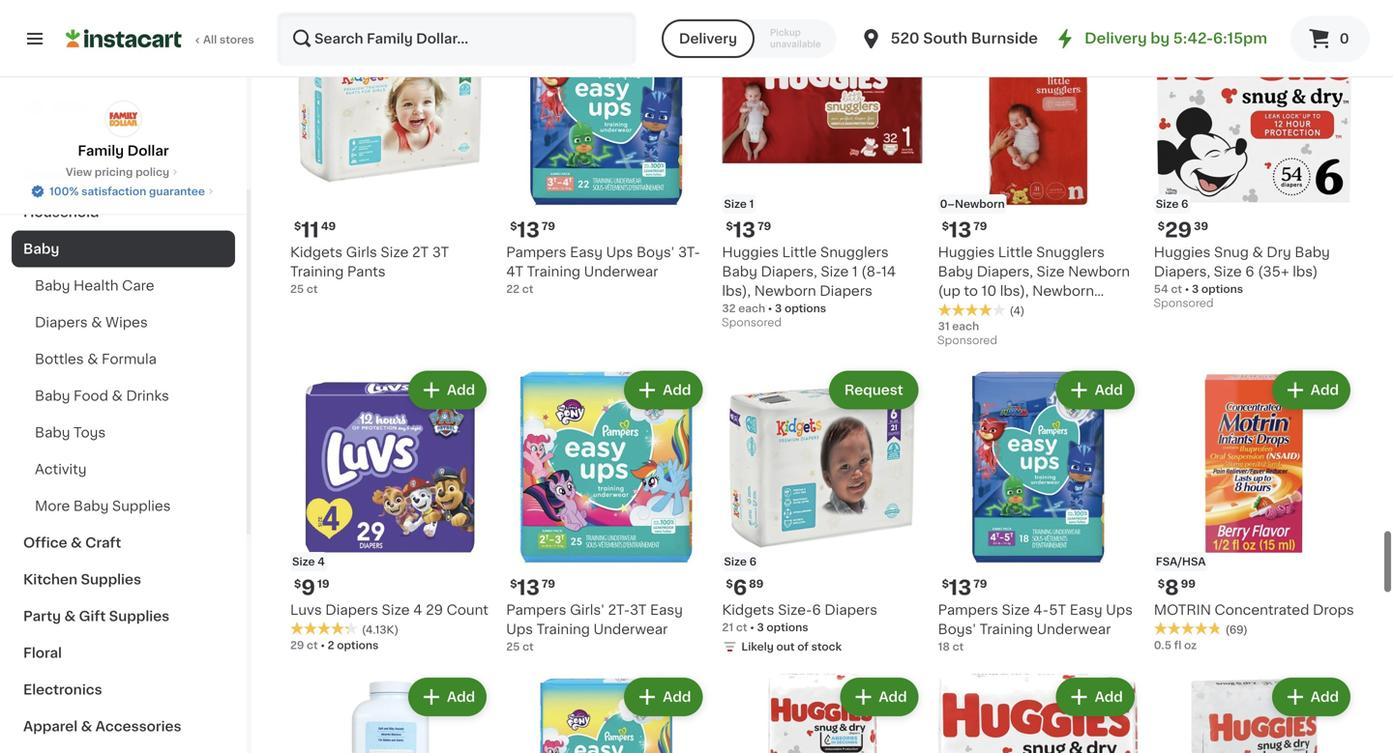 Task type: vqa. For each thing, say whether or not it's contained in the screenshot.


Task type: locate. For each thing, give the bounding box(es) containing it.
1 horizontal spatial little
[[998, 246, 1033, 259]]

baby down household
[[23, 242, 59, 256]]

1 vertical spatial 4
[[413, 603, 422, 617]]

training inside kidgets girls size 2t 3t training pants 25 ct
[[290, 265, 344, 279]]

$ left 99
[[1158, 579, 1165, 589]]

0 vertical spatial 25
[[290, 284, 304, 295]]

6 up '89'
[[749, 557, 757, 567]]

training inside 'pampers easy ups boys' 3t- 4t training underwear 22 ct'
[[527, 265, 580, 279]]

delivery for delivery by 5:42-6:15pm
[[1085, 31, 1147, 45]]

diapers up bottles
[[35, 316, 88, 329]]

1 snugglers from the left
[[820, 246, 889, 259]]

& for accessories
[[81, 720, 92, 734]]

diapers, inside huggies little snugglers baby diapers, size 1 (8-14 lbs), newborn diapers 32 each • 3 options
[[761, 265, 817, 279]]

huggies snug & dry baby diapers, size 6 (35+ lbs) 54 ct • 3 options
[[1154, 246, 1330, 295]]

2 vertical spatial sponsored badge image
[[938, 336, 996, 347]]

baby
[[23, 242, 59, 256], [1295, 246, 1330, 259], [722, 265, 757, 279], [938, 265, 973, 279], [35, 279, 70, 293], [35, 389, 70, 403], [35, 426, 70, 440], [73, 500, 109, 513]]

1 horizontal spatial delivery
[[1085, 31, 1147, 45]]

1 vertical spatial boys'
[[938, 623, 976, 636]]

1 horizontal spatial huggies
[[938, 246, 995, 259]]

29 left count
[[426, 603, 443, 617]]

$ 13 79 up 4t at left top
[[510, 220, 555, 241]]

0 horizontal spatial snugglers
[[820, 246, 889, 259]]

2 huggies from the left
[[938, 246, 995, 259]]

3 inside huggies little snugglers baby diapers, size 1 (8-14 lbs), newborn diapers 32 each • 3 options
[[775, 303, 782, 314]]

1 inside huggies little snugglers baby diapers, size 1 (8-14 lbs), newborn diapers 32 each • 3 options
[[852, 265, 858, 279]]

baby right more
[[73, 500, 109, 513]]

lbs), up '32'
[[722, 285, 751, 298]]

product group
[[290, 10, 491, 297], [506, 10, 707, 297], [722, 10, 923, 334], [938, 10, 1138, 352], [1154, 10, 1354, 315], [290, 367, 491, 653], [506, 367, 707, 655], [722, 367, 923, 659], [938, 367, 1138, 655], [1154, 367, 1354, 653], [290, 674, 491, 754], [506, 674, 707, 754], [722, 674, 923, 754], [938, 674, 1138, 754], [1154, 674, 1354, 754]]

add to cart button
[[785, 15, 917, 50]]

baby health care link
[[12, 267, 235, 304]]

0 vertical spatial boys'
[[636, 246, 675, 259]]

1 horizontal spatial kidgets
[[722, 603, 774, 617]]

0 horizontal spatial lbs),
[[722, 285, 751, 298]]

options right 2
[[337, 640, 379, 651]]

ct inside pampers size 4-5t easy ups boys' training underwear 18 ct
[[952, 642, 964, 652]]

79 down 0–newborn
[[973, 221, 987, 232]]

little inside huggies little snugglers baby diapers, size newborn (up to 10 lbs), newborn diapers
[[998, 246, 1033, 259]]

snugglers for 1
[[820, 246, 889, 259]]

baby up lbs)
[[1295, 246, 1330, 259]]

& right food
[[112, 389, 123, 403]]

baby health care
[[35, 279, 154, 293]]

training
[[290, 265, 344, 279], [527, 265, 580, 279], [537, 623, 590, 636], [980, 623, 1033, 636]]

family dollar link
[[78, 101, 169, 161]]

sponsored badge image down '32'
[[722, 318, 781, 329]]

supplies up floral link
[[109, 610, 169, 623]]

diapers up the 31 each
[[938, 304, 991, 317]]

89
[[749, 579, 764, 589]]

• inside huggies snug & dry baby diapers, size 6 (35+ lbs) 54 ct • 3 options
[[1185, 284, 1189, 295]]

0 horizontal spatial huggies
[[722, 246, 779, 259]]

3 inside huggies snug & dry baby diapers, size 6 (35+ lbs) 54 ct • 3 options
[[1192, 284, 1199, 295]]

$ for pampers size 4-5t easy ups boys' training underwear
[[942, 579, 949, 589]]

1 horizontal spatial sponsored badge image
[[938, 336, 996, 347]]

huggies down size 1
[[722, 246, 779, 259]]

2 horizontal spatial huggies
[[1154, 246, 1211, 259]]

0 vertical spatial sponsored badge image
[[1154, 299, 1212, 310]]

snugglers
[[820, 246, 889, 259], [1036, 246, 1105, 259]]

$ left 49
[[294, 221, 301, 232]]

1 horizontal spatial 3t
[[630, 603, 647, 617]]

lists link
[[12, 88, 235, 126]]

ups inside 'pampers girls' 2t-3t easy ups training underwear 25 ct'
[[506, 623, 533, 636]]

$ inside "$ 11 49"
[[294, 221, 301, 232]]

size 6 for 6
[[724, 557, 757, 567]]

baby inside huggies snug & dry baby diapers, size 6 (35+ lbs) 54 ct • 3 options
[[1295, 246, 1330, 259]]

13 for pampers girls' 2t-3t easy ups training underwear
[[517, 578, 540, 598]]

1 left (8-
[[852, 265, 858, 279]]

1 horizontal spatial 1
[[852, 265, 858, 279]]

1 vertical spatial sponsored badge image
[[722, 318, 781, 329]]

$ up 'pampers girls' 2t-3t easy ups training underwear 25 ct'
[[510, 579, 517, 589]]

& right apparel
[[81, 720, 92, 734]]

holiday
[[23, 169, 77, 182]]

25 inside kidgets girls size 2t 3t training pants 25 ct
[[290, 284, 304, 295]]

0 vertical spatial 1
[[749, 199, 754, 210]]

1 vertical spatial 1
[[852, 265, 858, 279]]

$ left 39
[[1158, 221, 1165, 232]]

holiday essentials
[[23, 169, 152, 182]]

6 inside huggies snug & dry baby diapers, size 6 (35+ lbs) 54 ct • 3 options
[[1245, 265, 1254, 279]]

$ left '89'
[[726, 579, 733, 589]]

25
[[290, 284, 304, 295], [506, 642, 520, 652]]

31 each
[[938, 321, 979, 332]]

& left craft
[[71, 536, 82, 550]]

3
[[1192, 284, 1199, 295], [775, 303, 782, 314], [757, 622, 764, 633]]

1 vertical spatial 25
[[506, 642, 520, 652]]

underwear inside 'pampers easy ups boys' 3t- 4t training underwear 22 ct'
[[584, 265, 658, 279]]

diapers, left (8-
[[761, 265, 817, 279]]

0 horizontal spatial kidgets
[[290, 246, 343, 259]]

13 for huggies little snugglers baby diapers, size newborn (up to 10 lbs), newborn diapers
[[949, 220, 972, 241]]

29 left 2
[[290, 640, 304, 651]]

boys' left the 3t-
[[636, 246, 675, 259]]

79 up huggies little snugglers baby diapers, size 1 (8-14 lbs), newborn diapers 32 each • 3 options
[[758, 221, 771, 232]]

1 horizontal spatial diapers,
[[977, 265, 1033, 279]]

cart
[[875, 26, 903, 40]]

& right bottles
[[87, 353, 98, 366]]

newborn
[[1068, 265, 1130, 279], [754, 285, 816, 298], [1032, 285, 1094, 298]]

1 vertical spatial ups
[[1106, 603, 1133, 617]]

avenue
[[1041, 31, 1097, 45]]

1 horizontal spatial easy
[[650, 603, 683, 617]]

diapers, up 10
[[977, 265, 1033, 279]]

diapers down (8-
[[820, 285, 873, 298]]

size inside huggies snug & dry baby diapers, size 6 (35+ lbs) 54 ct • 3 options
[[1214, 265, 1242, 279]]

pampers for pampers easy ups boys' 3t- 4t training underwear
[[506, 246, 566, 259]]

$ inside $ 9 19
[[294, 579, 301, 589]]

$ inside $ 8 99
[[1158, 579, 1165, 589]]

diapers up (4.13k)
[[325, 603, 378, 617]]

0 vertical spatial supplies
[[112, 500, 171, 513]]

13 up 18 at the right
[[949, 578, 972, 598]]

pampers for pampers size 4-5t easy ups boys' training underwear
[[938, 603, 998, 617]]

essentials
[[80, 169, 152, 182]]

product group containing 29
[[1154, 10, 1354, 315]]

delivery by 5:42-6:15pm link
[[1054, 27, 1267, 50]]

1 horizontal spatial 4
[[413, 603, 422, 617]]

boys' up 18 at the right
[[938, 623, 976, 636]]

• up likely
[[750, 622, 754, 633]]

13 down 0–newborn
[[949, 220, 972, 241]]

13 up 'pampers girls' 2t-3t easy ups training underwear 25 ct'
[[517, 578, 540, 598]]

options
[[1201, 284, 1243, 295], [785, 303, 826, 314], [767, 622, 808, 633], [337, 640, 379, 651]]

3 huggies from the left
[[1154, 246, 1211, 259]]

1 huggies from the left
[[722, 246, 779, 259]]

$ up 18 at the right
[[942, 579, 949, 589]]

baby left health
[[35, 279, 70, 293]]

2 horizontal spatial easy
[[1070, 603, 1102, 617]]

to left 10
[[964, 285, 978, 298]]

79 up 'pampers easy ups boys' 3t- 4t training underwear 22 ct'
[[542, 221, 555, 232]]

baby up '32'
[[722, 265, 757, 279]]

sponsored badge image down 54
[[1154, 299, 1212, 310]]

party & gift supplies
[[23, 610, 169, 623]]

lists
[[54, 100, 87, 114]]

$ 13 79 down 0–newborn
[[942, 220, 987, 241]]

1 vertical spatial kidgets
[[722, 603, 774, 617]]

size 6
[[1156, 199, 1188, 210], [724, 557, 757, 567]]

(69)
[[1226, 625, 1248, 635]]

size
[[724, 199, 747, 210], [1156, 199, 1179, 210], [381, 246, 409, 259], [821, 265, 849, 279], [1037, 265, 1065, 279], [1214, 265, 1242, 279], [292, 557, 315, 567], [724, 557, 747, 567], [382, 603, 410, 617], [1002, 603, 1030, 617]]

size inside pampers size 4-5t easy ups boys' training underwear 18 ct
[[1002, 603, 1030, 617]]

huggies up (up
[[938, 246, 995, 259]]

6 up stock
[[812, 603, 821, 617]]

$ 13 79 for huggies little snugglers baby diapers, size 1 (8-14 lbs), newborn diapers
[[726, 220, 771, 241]]

79 up 'pampers girls' 2t-3t easy ups training underwear 25 ct'
[[542, 579, 555, 589]]

2 vertical spatial supplies
[[109, 610, 169, 623]]

100%
[[49, 186, 79, 197]]

$ 13 79 up 'pampers girls' 2t-3t easy ups training underwear 25 ct'
[[510, 578, 555, 598]]

2 vertical spatial ups
[[506, 623, 533, 636]]

view
[[66, 167, 92, 178]]

view pricing policy
[[66, 167, 169, 178]]

product group containing 6
[[722, 367, 923, 659]]

ups for pampers size 4-5t easy ups boys' training underwear
[[1106, 603, 1133, 617]]

to inside button
[[857, 26, 871, 40]]

2 little from the left
[[998, 246, 1033, 259]]

2t-
[[608, 603, 630, 617]]

pampers left girls'
[[506, 603, 566, 617]]

huggies for 29
[[1154, 246, 1211, 259]]

$ 13 79 down size 1
[[726, 220, 771, 241]]

$ inside $ 29 39
[[1158, 221, 1165, 232]]

motrin
[[1154, 603, 1211, 617]]

3t inside 'pampers girls' 2t-3t easy ups training underwear 25 ct'
[[630, 603, 647, 617]]

& left wipes
[[91, 316, 102, 329]]

1 horizontal spatial 25
[[506, 642, 520, 652]]

0 horizontal spatial sponsored badge image
[[722, 318, 781, 329]]

1 little from the left
[[782, 246, 817, 259]]

supplies down craft
[[81, 573, 141, 587]]

ct inside kidgets girls size 2t 3t training pants 25 ct
[[307, 284, 318, 295]]

delivery inside delivery by 5:42-6:15pm link
[[1085, 31, 1147, 45]]

$
[[294, 221, 301, 232], [726, 221, 733, 232], [510, 221, 517, 232], [942, 221, 949, 232], [1158, 221, 1165, 232], [294, 579, 301, 589], [726, 579, 733, 589], [510, 579, 517, 589], [942, 579, 949, 589], [1158, 579, 1165, 589]]

& left the dry
[[1252, 246, 1263, 259]]

lbs)
[[1293, 265, 1318, 279]]

$ down 0–newborn
[[942, 221, 949, 232]]

underwear inside 'pampers girls' 2t-3t easy ups training underwear 25 ct'
[[594, 623, 668, 636]]

sponsored badge image down the 31 each
[[938, 336, 996, 347]]

huggies inside huggies little snugglers baby diapers, size newborn (up to 10 lbs), newborn diapers
[[938, 246, 995, 259]]

instacart logo image
[[66, 27, 182, 50]]

request button
[[831, 373, 917, 408]]

each right '32'
[[738, 303, 765, 314]]

health
[[74, 279, 119, 293]]

baby food & drinks link
[[12, 378, 235, 415]]

household link
[[12, 194, 235, 231]]

$ inside $ 6 89
[[726, 579, 733, 589]]

4-
[[1033, 603, 1049, 617]]

baby up (up
[[938, 265, 973, 279]]

$ down 'size 4'
[[294, 579, 301, 589]]

easy inside pampers size 4-5t easy ups boys' training underwear 18 ct
[[1070, 603, 1102, 617]]

• right '32'
[[768, 303, 772, 314]]

ups inside pampers size 4-5t easy ups boys' training underwear 18 ct
[[1106, 603, 1133, 617]]

18
[[938, 642, 950, 652]]

girls
[[346, 246, 377, 259]]

3t right girls'
[[630, 603, 647, 617]]

0 horizontal spatial 3
[[757, 622, 764, 633]]

None search field
[[277, 12, 636, 66]]

79 for pampers size 4-5t easy ups boys' training underwear
[[973, 579, 987, 589]]

79 for huggies little snugglers baby diapers, size 1 (8-14 lbs), newborn diapers
[[758, 221, 771, 232]]

1 up huggies little snugglers baby diapers, size 1 (8-14 lbs), newborn diapers 32 each • 3 options
[[749, 199, 754, 210]]

& left gift
[[64, 610, 76, 623]]

huggies inside huggies little snugglers baby diapers, size 1 (8-14 lbs), newborn diapers 32 each • 3 options
[[722, 246, 779, 259]]

1 vertical spatial size 6
[[724, 557, 757, 567]]

1
[[749, 199, 754, 210], [852, 265, 858, 279]]

5:42-
[[1173, 31, 1213, 45]]

sponsored badge image
[[1154, 299, 1212, 310], [722, 318, 781, 329], [938, 336, 996, 347]]

4 left count
[[413, 603, 422, 617]]

pampers up 18 at the right
[[938, 603, 998, 617]]

sponsored badge image inside product group
[[1154, 299, 1212, 310]]

likely
[[741, 642, 774, 652]]

huggies inside huggies snug & dry baby diapers, size 6 (35+ lbs) 54 ct • 3 options
[[1154, 246, 1211, 259]]

household
[[23, 206, 99, 219]]

1 lbs), from the left
[[722, 285, 751, 298]]

10
[[981, 285, 997, 298]]

3t right 2t
[[432, 246, 449, 259]]

dollar
[[127, 144, 169, 158]]

2 diapers, from the left
[[977, 265, 1033, 279]]

& inside huggies snug & dry baby diapers, size 6 (35+ lbs) 54 ct • 3 options
[[1252, 246, 1263, 259]]

$ 9 19
[[294, 578, 329, 598]]

• inside kidgets size-6 diapers 21 ct • 3 options
[[750, 622, 754, 633]]

79 for pampers girls' 2t-3t easy ups training underwear
[[542, 579, 555, 589]]

1 horizontal spatial snugglers
[[1036, 246, 1105, 259]]

product group containing 11
[[290, 10, 491, 297]]

diapers, up 54
[[1154, 265, 1210, 279]]

0 vertical spatial kidgets
[[290, 246, 343, 259]]

kidgets inside kidgets girls size 2t 3t training pants 25 ct
[[290, 246, 343, 259]]

policy
[[136, 167, 169, 178]]

$ 13 79 for pampers girls' 2t-3t easy ups training underwear
[[510, 578, 555, 598]]

$ down size 1
[[726, 221, 733, 232]]

little inside huggies little snugglers baby diapers, size 1 (8-14 lbs), newborn diapers 32 each • 3 options
[[782, 246, 817, 259]]

1 horizontal spatial 29
[[426, 603, 443, 617]]

accessories
[[95, 720, 181, 734]]

0 horizontal spatial easy
[[570, 246, 603, 259]]

0 vertical spatial size 6
[[1156, 199, 1188, 210]]

3t-
[[678, 246, 700, 259]]

electronics link
[[12, 672, 235, 709]]

toys
[[74, 426, 106, 440]]

1 horizontal spatial size 6
[[1156, 199, 1188, 210]]

(4)
[[1010, 306, 1025, 316]]

2 horizontal spatial 3
[[1192, 284, 1199, 295]]

oz
[[1184, 640, 1197, 651]]

options down the snug
[[1201, 284, 1243, 295]]

6 left (35+
[[1245, 265, 1254, 279]]

apparel
[[23, 720, 78, 734]]

motrin concentrated drops
[[1154, 603, 1354, 617]]

more
[[35, 500, 70, 513]]

delivery
[[1085, 31, 1147, 45], [679, 32, 737, 45]]

more baby supplies link
[[12, 488, 235, 525]]

delivery inside delivery 'button'
[[679, 32, 737, 45]]

13 up 4t at left top
[[517, 220, 540, 241]]

2 horizontal spatial ups
[[1106, 603, 1133, 617]]

diapers
[[820, 285, 873, 298], [938, 304, 991, 317], [35, 316, 88, 329], [325, 603, 378, 617], [825, 603, 877, 617]]

easy inside 'pampers girls' 2t-3t easy ups training underwear 25 ct'
[[650, 603, 683, 617]]

0 horizontal spatial delivery
[[679, 32, 737, 45]]

79 for huggies little snugglers baby diapers, size newborn (up to 10 lbs), newborn diapers
[[973, 221, 987, 232]]

2 horizontal spatial 29
[[1165, 220, 1192, 241]]

2 horizontal spatial diapers,
[[1154, 265, 1210, 279]]

pampers
[[506, 246, 566, 259], [506, 603, 566, 617], [938, 603, 998, 617]]

0 horizontal spatial each
[[738, 303, 765, 314]]

1 horizontal spatial lbs),
[[1000, 285, 1029, 298]]

supplies up office & craft link
[[112, 500, 171, 513]]

0 vertical spatial ups
[[606, 246, 633, 259]]

activity
[[35, 463, 87, 476]]

sponsored badge image for newborn
[[722, 318, 781, 329]]

each right 31
[[952, 321, 979, 332]]

office & craft
[[23, 536, 121, 550]]

2 horizontal spatial sponsored badge image
[[1154, 299, 1212, 310]]

kidgets down "$ 11 49"
[[290, 246, 343, 259]]

size 1
[[724, 199, 754, 210]]

2 vertical spatial 3
[[757, 622, 764, 633]]

formula
[[102, 353, 157, 366]]

Search field
[[279, 14, 634, 64]]

to left cart
[[857, 26, 871, 40]]

$ up 4t at left top
[[510, 221, 517, 232]]

4 up 19
[[318, 557, 325, 567]]

1 horizontal spatial boys'
[[938, 623, 976, 636]]

• left 2
[[321, 640, 325, 651]]

1 horizontal spatial each
[[952, 321, 979, 332]]

$ for huggies snug & dry baby diapers, size 6 (35+ lbs)
[[1158, 221, 1165, 232]]

little for newborn
[[782, 246, 817, 259]]

$ 13 79 up 18 at the right
[[942, 578, 987, 598]]

view pricing policy link
[[66, 164, 181, 180]]

add
[[447, 26, 475, 40], [663, 26, 691, 40], [825, 26, 854, 40], [1095, 26, 1123, 40], [1311, 26, 1339, 40], [447, 384, 475, 397], [663, 384, 691, 397], [1095, 384, 1123, 397], [1311, 384, 1339, 397], [447, 691, 475, 704], [663, 691, 691, 704], [879, 691, 907, 704], [1095, 691, 1123, 704], [1311, 691, 1339, 704]]

kidgets down $ 6 89
[[722, 603, 774, 617]]

count
[[447, 603, 489, 617]]

• right 54
[[1185, 284, 1189, 295]]

kidgets
[[290, 246, 343, 259], [722, 603, 774, 617]]

0 vertical spatial 4
[[318, 557, 325, 567]]

size inside huggies little snugglers baby diapers, size 1 (8-14 lbs), newborn diapers 32 each • 3 options
[[821, 265, 849, 279]]

little for lbs),
[[998, 246, 1033, 259]]

79 for pampers easy ups boys' 3t- 4t training underwear
[[542, 221, 555, 232]]

3 right '32'
[[775, 303, 782, 314]]

lbs), inside huggies little snugglers baby diapers, size newborn (up to 10 lbs), newborn diapers
[[1000, 285, 1029, 298]]

kidgets girls size 2t 3t training pants 25 ct
[[290, 246, 449, 295]]

1 horizontal spatial to
[[964, 285, 978, 298]]

easy inside 'pampers easy ups boys' 3t- 4t training underwear 22 ct'
[[570, 246, 603, 259]]

& for gift
[[64, 610, 76, 623]]

1 diapers, from the left
[[761, 265, 817, 279]]

0 horizontal spatial diapers,
[[761, 265, 817, 279]]

pampers inside 'pampers easy ups boys' 3t- 4t training underwear 22 ct'
[[506, 246, 566, 259]]

0 vertical spatial to
[[857, 26, 871, 40]]

13 for huggies little snugglers baby diapers, size 1 (8-14 lbs), newborn diapers
[[733, 220, 756, 241]]

29 left 39
[[1165, 220, 1192, 241]]

lbs), up (4)
[[1000, 285, 1029, 298]]

diapers inside huggies little snugglers baby diapers, size newborn (up to 10 lbs), newborn diapers
[[938, 304, 991, 317]]

service type group
[[662, 19, 837, 58]]

2 snugglers from the left
[[1036, 246, 1105, 259]]

pampers for pampers girls' 2t-3t easy ups training underwear
[[506, 603, 566, 617]]

2 lbs), from the left
[[1000, 285, 1029, 298]]

13 down size 1
[[733, 220, 756, 241]]

$ 8 99
[[1158, 578, 1196, 598]]

$ for huggies little snugglers baby diapers, size 1 (8-14 lbs), newborn diapers
[[726, 221, 733, 232]]

0 vertical spatial each
[[738, 303, 765, 314]]

$ for pampers easy ups boys' 3t- 4t training underwear
[[510, 221, 517, 232]]

pampers up 4t at left top
[[506, 246, 566, 259]]

ups
[[606, 246, 633, 259], [1106, 603, 1133, 617], [506, 623, 533, 636]]

pampers inside 'pampers girls' 2t-3t easy ups training underwear 25 ct'
[[506, 603, 566, 617]]

1 vertical spatial 29
[[426, 603, 443, 617]]

snugglers inside huggies little snugglers baby diapers, size newborn (up to 10 lbs), newborn diapers
[[1036, 246, 1105, 259]]

options right '32'
[[785, 303, 826, 314]]

pampers inside pampers size 4-5t easy ups boys' training underwear 18 ct
[[938, 603, 998, 617]]

0 horizontal spatial 29
[[290, 640, 304, 651]]

huggies down $ 29 39 at the right top of the page
[[1154, 246, 1211, 259]]

(8-
[[861, 265, 881, 279]]

1 vertical spatial to
[[964, 285, 978, 298]]

all stores
[[203, 34, 254, 45]]

0 horizontal spatial 25
[[290, 284, 304, 295]]

0 horizontal spatial to
[[857, 26, 871, 40]]

6:15pm
[[1213, 31, 1267, 45]]

3 diapers, from the left
[[1154, 265, 1210, 279]]

0 vertical spatial 3
[[1192, 284, 1199, 295]]

25 inside 'pampers girls' 2t-3t easy ups training underwear 25 ct'
[[506, 642, 520, 652]]

1 horizontal spatial 3
[[775, 303, 782, 314]]

product group containing 9
[[290, 367, 491, 653]]

huggies for 13
[[722, 246, 779, 259]]

size 6 up $ 6 89
[[724, 557, 757, 567]]

diapers up stock
[[825, 603, 877, 617]]

snugglers inside huggies little snugglers baby diapers, size 1 (8-14 lbs), newborn diapers 32 each • 3 options
[[820, 246, 889, 259]]

79 up pampers size 4-5t easy ups boys' training underwear 18 ct
[[973, 579, 987, 589]]

0 horizontal spatial little
[[782, 246, 817, 259]]

3 right 54
[[1192, 284, 1199, 295]]

diapers, inside huggies little snugglers baby diapers, size newborn (up to 10 lbs), newborn diapers
[[977, 265, 1033, 279]]

$ 6 89
[[726, 578, 764, 598]]

little
[[782, 246, 817, 259], [998, 246, 1033, 259]]

31
[[938, 321, 950, 332]]

0 horizontal spatial 3t
[[432, 246, 449, 259]]

0 horizontal spatial size 6
[[724, 557, 757, 567]]

29
[[1165, 220, 1192, 241], [426, 603, 443, 617], [290, 640, 304, 651]]

0 vertical spatial 29
[[1165, 220, 1192, 241]]

kidgets inside kidgets size-6 diapers 21 ct • 3 options
[[722, 603, 774, 617]]

1 vertical spatial 3t
[[630, 603, 647, 617]]

3 inside kidgets size-6 diapers 21 ct • 3 options
[[757, 622, 764, 633]]

1 horizontal spatial ups
[[606, 246, 633, 259]]

0 horizontal spatial ups
[[506, 623, 533, 636]]

★★★★★
[[938, 303, 1006, 317], [938, 303, 1006, 317], [290, 622, 358, 636], [290, 622, 358, 636], [1154, 622, 1222, 636], [1154, 622, 1222, 636]]

options down size-
[[767, 622, 808, 633]]

boys' inside 'pampers easy ups boys' 3t- 4t training underwear 22 ct'
[[636, 246, 675, 259]]

to inside huggies little snugglers baby diapers, size newborn (up to 10 lbs), newborn diapers
[[964, 285, 978, 298]]

0 vertical spatial 3t
[[432, 246, 449, 259]]

easy for pampers girls' 2t-3t easy ups training underwear
[[650, 603, 683, 617]]

size 6 up $ 29 39 at the right top of the page
[[1156, 199, 1188, 210]]

1 vertical spatial 3
[[775, 303, 782, 314]]

options inside huggies snug & dry baby diapers, size 6 (35+ lbs) 54 ct • 3 options
[[1201, 284, 1243, 295]]

pampers easy ups boys' 3t- 4t training underwear 22 ct
[[506, 246, 700, 295]]

3 up likely
[[757, 622, 764, 633]]

gift
[[79, 610, 106, 623]]

0 horizontal spatial boys'
[[636, 246, 675, 259]]



Task type: describe. For each thing, give the bounding box(es) containing it.
$ 13 79 for pampers size 4-5t easy ups boys' training underwear
[[942, 578, 987, 598]]

guarantee
[[149, 186, 205, 197]]

kidgets for ct
[[722, 603, 774, 617]]

south
[[923, 31, 967, 45]]

8
[[1165, 578, 1179, 598]]

baby inside huggies little snugglers baby diapers, size newborn (up to 10 lbs), newborn diapers
[[938, 265, 973, 279]]

2
[[328, 640, 334, 651]]

drinks
[[126, 389, 169, 403]]

4t
[[506, 265, 523, 279]]

5t
[[1049, 603, 1066, 617]]

baby toys
[[35, 426, 106, 440]]

baby toys link
[[12, 415, 235, 451]]

request
[[844, 384, 903, 397]]

6 up $ 29 39 at the right top of the page
[[1181, 199, 1188, 210]]

add inside button
[[825, 26, 854, 40]]

satisfaction
[[81, 186, 146, 197]]

underwear for ups
[[584, 265, 658, 279]]

100% satisfaction guarantee
[[49, 186, 205, 197]]

& for craft
[[71, 536, 82, 550]]

sponsored badge image for 54
[[1154, 299, 1212, 310]]

0 horizontal spatial 4
[[318, 557, 325, 567]]

family dollar logo image
[[105, 101, 142, 137]]

diapers & wipes link
[[12, 304, 235, 341]]

520 south burnside avenue button
[[860, 12, 1097, 66]]

0.5
[[1154, 640, 1172, 651]]

activity link
[[12, 451, 235, 488]]

(4.13k)
[[362, 625, 399, 635]]

product group containing 8
[[1154, 367, 1354, 653]]

0
[[1340, 32, 1349, 45]]

drops
[[1313, 603, 1354, 617]]

520 south burnside avenue
[[891, 31, 1097, 45]]

$ 13 79 for pampers easy ups boys' 3t- 4t training underwear
[[510, 220, 555, 241]]

$ 13 79 for huggies little snugglers baby diapers, size newborn (up to 10 lbs), newborn diapers
[[942, 220, 987, 241]]

1 vertical spatial each
[[952, 321, 979, 332]]

$ for kidgets size-6 diapers
[[726, 579, 733, 589]]

bottles & formula
[[35, 353, 157, 366]]

kitchen supplies link
[[12, 562, 235, 598]]

size 4
[[292, 557, 325, 567]]

diapers, for lbs),
[[977, 265, 1033, 279]]

delivery by 5:42-6:15pm
[[1085, 31, 1267, 45]]

pants
[[347, 265, 386, 279]]

underwear inside pampers size 4-5t easy ups boys' training underwear 18 ct
[[1037, 623, 1111, 636]]

of
[[797, 642, 809, 652]]

craft
[[85, 536, 121, 550]]

concentrated
[[1215, 603, 1309, 617]]

kidgets size-6 diapers 21 ct • 3 options
[[722, 603, 877, 633]]

$ 29 39
[[1158, 220, 1208, 241]]

by
[[1150, 31, 1170, 45]]

baby down bottles
[[35, 389, 70, 403]]

options inside kidgets size-6 diapers 21 ct • 3 options
[[767, 622, 808, 633]]

ups inside 'pampers easy ups boys' 3t- 4t training underwear 22 ct'
[[606, 246, 633, 259]]

13 for pampers size 4-5t easy ups boys' training underwear
[[949, 578, 972, 598]]

boys' inside pampers size 4-5t easy ups boys' training underwear 18 ct
[[938, 623, 976, 636]]

options inside huggies little snugglers baby diapers, size 1 (8-14 lbs), newborn diapers 32 each • 3 options
[[785, 303, 826, 314]]

luvs diapers size 4 29 count
[[290, 603, 489, 617]]

diapers, for newborn
[[761, 265, 817, 279]]

fl
[[1174, 640, 1182, 651]]

6 left '89'
[[733, 578, 747, 598]]

11
[[301, 220, 319, 241]]

snug
[[1214, 246, 1249, 259]]

ct inside kidgets size-6 diapers 21 ct • 3 options
[[736, 622, 747, 633]]

holiday essentials link
[[12, 157, 235, 194]]

lbs), inside huggies little snugglers baby diapers, size 1 (8-14 lbs), newborn diapers 32 each • 3 options
[[722, 285, 751, 298]]

diapers, inside huggies snug & dry baby diapers, size 6 (35+ lbs) 54 ct • 3 options
[[1154, 265, 1210, 279]]

kidgets for training
[[290, 246, 343, 259]]

office & craft link
[[12, 525, 235, 562]]

pampers size 4-5t easy ups boys' training underwear 18 ct
[[938, 603, 1133, 652]]

kitchen
[[23, 573, 77, 587]]

$ for kidgets girls size 2t 3t training pants
[[294, 221, 301, 232]]

newborn inside huggies little snugglers baby diapers, size 1 (8-14 lbs), newborn diapers 32 each • 3 options
[[754, 285, 816, 298]]

burnside
[[971, 31, 1038, 45]]

0 horizontal spatial 1
[[749, 199, 754, 210]]

$ for pampers girls' 2t-3t easy ups training underwear
[[510, 579, 517, 589]]

more baby supplies
[[35, 500, 171, 513]]

electronics
[[23, 683, 102, 697]]

delivery for delivery
[[679, 32, 737, 45]]

stores
[[220, 34, 254, 45]]

huggies little snugglers baby diapers, size newborn (up to 10 lbs), newborn diapers
[[938, 246, 1130, 317]]

ups for pampers girls' 2t-3t easy ups training underwear
[[506, 623, 533, 636]]

ct inside 'pampers easy ups boys' 3t- 4t training underwear 22 ct'
[[522, 284, 533, 295]]

• inside huggies little snugglers baby diapers, size 1 (8-14 lbs), newborn diapers 32 each • 3 options
[[768, 303, 772, 314]]

underwear for 2t-
[[594, 623, 668, 636]]

ct inside 'pampers girls' 2t-3t easy ups training underwear 25 ct'
[[522, 642, 534, 652]]

floral
[[23, 647, 62, 660]]

0 button
[[1291, 15, 1370, 62]]

520
[[891, 31, 920, 45]]

stock
[[811, 642, 842, 652]]

99
[[1181, 579, 1196, 589]]

size inside huggies little snugglers baby diapers, size newborn (up to 10 lbs), newborn diapers
[[1037, 265, 1065, 279]]

100% satisfaction guarantee button
[[30, 180, 217, 199]]

13 for pampers easy ups boys' 3t- 4t training underwear
[[517, 220, 540, 241]]

all
[[203, 34, 217, 45]]

kitchen supplies
[[23, 573, 141, 587]]

$ for luvs diapers size 4 29 count
[[294, 579, 301, 589]]

luvs
[[290, 603, 322, 617]]

each inside huggies little snugglers baby diapers, size 1 (8-14 lbs), newborn diapers 32 each • 3 options
[[738, 303, 765, 314]]

9
[[301, 578, 315, 598]]

0.5 fl oz
[[1154, 640, 1197, 651]]

snugglers for newborn
[[1036, 246, 1105, 259]]

size 6 for 29
[[1156, 199, 1188, 210]]

bottles & formula link
[[12, 341, 235, 378]]

ct inside huggies snug & dry baby diapers, size 6 (35+ lbs) 54 ct • 3 options
[[1171, 284, 1182, 295]]

apparel & accessories link
[[12, 709, 235, 745]]

54
[[1154, 284, 1168, 295]]

0–newborn
[[940, 199, 1005, 210]]

baby left toys
[[35, 426, 70, 440]]

& for formula
[[87, 353, 98, 366]]

training inside pampers size 4-5t easy ups boys' training underwear 18 ct
[[980, 623, 1033, 636]]

easy for pampers size 4-5t easy ups boys' training underwear
[[1070, 603, 1102, 617]]

diapers inside kidgets size-6 diapers 21 ct • 3 options
[[825, 603, 877, 617]]

delivery button
[[662, 19, 755, 58]]

diapers inside huggies little snugglers baby diapers, size 1 (8-14 lbs), newborn diapers 32 each • 3 options
[[820, 285, 873, 298]]

food
[[74, 389, 108, 403]]

baby link
[[12, 231, 235, 267]]

$ for motrin concentrated drops
[[1158, 579, 1165, 589]]

girls'
[[570, 603, 605, 617]]

3t inside kidgets girls size 2t 3t training pants 25 ct
[[432, 246, 449, 259]]

care
[[122, 279, 154, 293]]

6 inside kidgets size-6 diapers 21 ct • 3 options
[[812, 603, 821, 617]]

wipes
[[105, 316, 148, 329]]

baby inside huggies little snugglers baby diapers, size 1 (8-14 lbs), newborn diapers 32 each • 3 options
[[722, 265, 757, 279]]

2 vertical spatial 29
[[290, 640, 304, 651]]

& for wipes
[[91, 316, 102, 329]]

likely out of stock
[[741, 642, 842, 652]]

39
[[1194, 221, 1208, 232]]

$ for huggies little snugglers baby diapers, size newborn (up to 10 lbs), newborn diapers
[[942, 221, 949, 232]]

14
[[881, 265, 896, 279]]

training inside 'pampers girls' 2t-3t easy ups training underwear 25 ct'
[[537, 623, 590, 636]]

1 vertical spatial supplies
[[81, 573, 141, 587]]

$ 11 49
[[294, 220, 336, 241]]

size inside kidgets girls size 2t 3t training pants 25 ct
[[381, 246, 409, 259]]

fsa/hsa
[[1156, 557, 1206, 567]]



